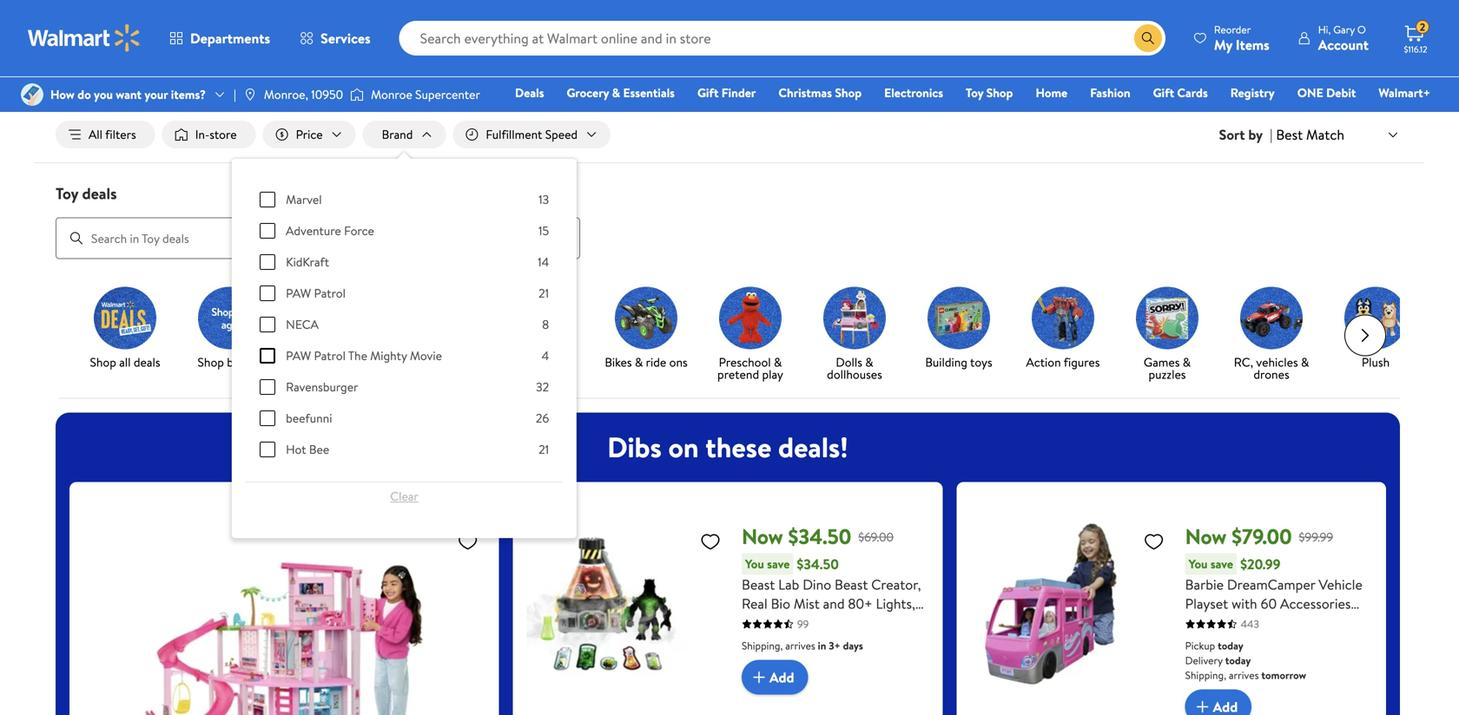 Task type: describe. For each thing, give the bounding box(es) containing it.
rc, vehicles & drones link
[[1227, 287, 1317, 384]]

now $34.50 $69.00
[[742, 523, 894, 552]]

mighty
[[370, 348, 407, 364]]

deals right all
[[134, 354, 160, 371]]

today down the 443
[[1218, 639, 1244, 654]]

registry
[[1231, 84, 1275, 101]]

now for now $79.00
[[1185, 523, 1227, 552]]

toys
[[970, 354, 993, 371]]

0 vertical spatial |
[[234, 86, 236, 103]]

preschool toys image
[[719, 287, 782, 350]]

these
[[706, 428, 772, 467]]

playset
[[1185, 595, 1228, 614]]

toy for toy deals $25 & under
[[398, 354, 415, 371]]

you save $34.50 beast lab dino beast creator, real bio mist and 80+ lights, sounds and reactions, ages 5+
[[742, 555, 928, 633]]

shipping, inside now $34.50 group
[[742, 639, 783, 654]]

3+
[[829, 639, 841, 654]]

sort and filter section element
[[35, 0, 1425, 539]]

& inside toy deals $25 & under
[[470, 354, 478, 371]]

puzzles
[[1149, 366, 1186, 383]]

fulfillment speed button
[[453, 121, 611, 149]]

arrives inside now $34.50 group
[[785, 639, 815, 654]]

electronics
[[884, 84, 943, 101]]

1 horizontal spatial and
[[823, 595, 845, 614]]

items
[[257, 38, 282, 53]]

0 horizontal spatial and
[[788, 614, 810, 633]]

now $79.00 $99.99
[[1185, 523, 1333, 552]]

store
[[210, 126, 237, 143]]

add to cart image
[[749, 668, 770, 688]]

21 for hot bee
[[539, 441, 549, 458]]

not
[[305, 38, 321, 53]]

top
[[298, 354, 316, 371]]

you
[[94, 86, 113, 103]]

while
[[69, 38, 95, 53]]

stuffers
[[522, 366, 562, 383]]

443
[[1241, 617, 1259, 632]]

drones
[[1254, 366, 1290, 383]]

plush toys image
[[1345, 287, 1407, 350]]

add to cart image
[[1192, 697, 1213, 716]]

age
[[242, 354, 261, 371]]

$34.50 inside you save $34.50 beast lab dino beast creator, real bio mist and 80+ lights, sounds and reactions, ages 5+
[[797, 555, 839, 574]]

inch
[[1320, 614, 1345, 633]]

| inside sort and filter section element
[[1270, 125, 1273, 144]]

filters
[[105, 126, 136, 143]]

essentials
[[623, 84, 675, 101]]

you save $20.99 barbie dreamcamper vehicle playset with 60 accessories including pool and 30-inch slide
[[1185, 555, 1363, 652]]

paw for paw patrol the mighty movie
[[286, 348, 311, 364]]

gift for gift finder
[[697, 84, 719, 101]]

search icon image
[[1141, 31, 1155, 45]]

deals inside toy deals $25 & under
[[418, 354, 445, 371]]

deals inside 'search box'
[[82, 183, 117, 205]]

on
[[668, 428, 699, 467]]

no
[[156, 38, 169, 53]]

the
[[348, 348, 367, 364]]

mist
[[794, 595, 820, 614]]

grocery
[[567, 84, 609, 101]]

games and puzzles image
[[1136, 287, 1199, 350]]

action figures image
[[1032, 287, 1095, 350]]

brand
[[339, 354, 369, 371]]

and inside you save $20.99 barbie dreamcamper vehicle playset with 60 accessories including pool and 30-inch slide
[[1274, 614, 1295, 633]]

gary
[[1334, 22, 1355, 37]]

21 for paw patrol
[[539, 285, 549, 302]]

building toys link
[[914, 287, 1004, 372]]

price
[[296, 126, 323, 143]]

& for preschool
[[774, 354, 782, 371]]

toy stocking stuffers link
[[497, 287, 587, 384]]

available
[[337, 38, 375, 53]]

games & puzzles
[[1144, 354, 1191, 383]]

supercenter
[[415, 86, 480, 103]]

paw patrol the mighty movie
[[286, 348, 442, 364]]

paw for paw patrol
[[286, 285, 311, 302]]

pool
[[1243, 614, 1270, 633]]

kidkraft
[[286, 254, 329, 271]]

reorder my items
[[1214, 22, 1270, 54]]

next slide for chipmodulewithimages list image
[[1345, 315, 1386, 357]]

o
[[1358, 22, 1366, 37]]

hi,
[[1318, 22, 1331, 37]]

gift cards
[[1153, 84, 1208, 101]]

want
[[116, 86, 142, 103]]

toy for toy deals
[[56, 183, 78, 205]]

top toy brand deals image
[[302, 287, 365, 350]]

by for shop
[[227, 354, 239, 371]]

sort
[[1219, 125, 1245, 144]]

5+
[[912, 614, 928, 633]]

0 vertical spatial $34.50
[[788, 523, 851, 552]]

26
[[536, 410, 549, 427]]

plush link
[[1331, 287, 1421, 372]]

clear button
[[260, 483, 549, 511]]

add to favorites list, barbie dreamhouse, 75+ pieces, pool party doll house with 3 story slide image
[[457, 531, 478, 553]]

shop by age image
[[198, 287, 261, 350]]

hi, gary o account
[[1318, 22, 1369, 54]]

shop inside toy shop "link"
[[987, 84, 1013, 101]]

registry link
[[1223, 83, 1283, 102]]

brand button
[[363, 121, 446, 149]]

toy for toy stocking stuffers
[[510, 354, 527, 371]]

toy shop link
[[958, 83, 1021, 102]]

toy
[[319, 354, 336, 371]]

dolls and dollhouses image
[[823, 287, 886, 350]]

building
[[925, 354, 968, 371]]

monroe supercenter
[[371, 86, 480, 103]]

top toy brand deals link
[[288, 287, 379, 384]]

now for now $34.50
[[742, 523, 783, 552]]

best match
[[1276, 125, 1345, 144]]

walmart+
[[1379, 84, 1431, 101]]

action figures
[[1026, 354, 1100, 371]]

toy stocking stuffers image
[[511, 287, 573, 350]]

one debit
[[1298, 84, 1356, 101]]

walmart image
[[28, 24, 141, 52]]

plush
[[1362, 354, 1390, 371]]

add to favorites list, barbie dreamcamper vehicle playset with 60 accessories including pool and 30-inch slide image
[[1144, 531, 1165, 553]]

fashion
[[1090, 84, 1131, 101]]

departments
[[190, 29, 270, 48]]

all
[[119, 354, 131, 371]]

Toy deals search field
[[35, 183, 1425, 259]]

add
[[770, 668, 794, 687]]

real
[[742, 595, 768, 614]]

toys under 25 dollars image
[[407, 287, 469, 350]]

rc,
[[1234, 354, 1254, 371]]

Search search field
[[399, 21, 1166, 56]]

toy deals $25 & under link
[[393, 287, 483, 384]]

bio
[[771, 595, 791, 614]]

save for $79.00
[[1211, 556, 1234, 573]]

services button
[[285, 17, 385, 59]]

toy shop
[[966, 84, 1013, 101]]

building toys image
[[928, 287, 990, 350]]

speed
[[545, 126, 578, 143]]

bikes & ride ons
[[605, 354, 688, 371]]

christmas shop
[[779, 84, 862, 101]]

electronics link
[[877, 83, 951, 102]]

Search in Toy deals search field
[[56, 218, 580, 259]]

add to favorites list, beast lab dino beast creator, real bio mist and 80+ lights, sounds and reactions, ages 5+ image
[[700, 531, 721, 553]]

13
[[539, 191, 549, 208]]

marvel
[[286, 191, 322, 208]]



Task type: locate. For each thing, give the bounding box(es) containing it.
shop all deals
[[90, 354, 160, 371]]

toy
[[966, 84, 984, 101], [56, 183, 78, 205], [398, 354, 415, 371], [510, 354, 527, 371]]

by right sort
[[1249, 125, 1263, 144]]

0 horizontal spatial  image
[[21, 83, 43, 106]]

 image left monroe,
[[243, 88, 257, 102]]

gift finder
[[697, 84, 756, 101]]

ravensburger
[[286, 379, 358, 396]]

1 vertical spatial by
[[227, 354, 239, 371]]

arrives left tomorrow
[[1229, 669, 1259, 683]]

& inside 'link'
[[635, 354, 643, 371]]

1 horizontal spatial you
[[1189, 556, 1208, 573]]

 image
[[21, 83, 43, 106], [243, 88, 257, 102]]

shop all deals link
[[80, 287, 170, 372]]

& right games
[[1183, 354, 1191, 371]]

0 vertical spatial arrives
[[785, 639, 815, 654]]

1 now from the left
[[742, 523, 783, 552]]

including
[[1185, 614, 1240, 633]]

deals inside top toy brand deals
[[320, 366, 347, 383]]

shipping, inside pickup today delivery today shipping, arrives tomorrow
[[1185, 669, 1227, 683]]

save inside you save $20.99 barbie dreamcamper vehicle playset with 60 accessories including pool and 30-inch slide
[[1211, 556, 1234, 573]]

1 vertical spatial group
[[83, 497, 485, 716]]

toy right electronics link
[[966, 84, 984, 101]]

do
[[77, 86, 91, 103]]

arrives
[[785, 639, 815, 654], [1229, 669, 1259, 683]]

bikes
[[605, 354, 632, 371]]

2 gift from the left
[[1153, 84, 1174, 101]]

bee
[[309, 441, 329, 458]]

1 patrol from the top
[[314, 285, 346, 302]]

you up real at the bottom
[[745, 556, 764, 573]]

1 paw from the top
[[286, 285, 311, 302]]

deals up 'search' icon
[[82, 183, 117, 205]]

1 you from the left
[[745, 556, 764, 573]]

match
[[1306, 125, 1345, 144]]

$69.00
[[858, 529, 894, 546]]

Walmart Site-Wide search field
[[399, 21, 1166, 56]]

0 horizontal spatial save
[[767, 556, 790, 573]]

1 horizontal spatial |
[[1270, 125, 1273, 144]]

shipping, down pickup
[[1185, 669, 1227, 683]]

price button
[[263, 121, 356, 149]]

2 now from the left
[[1185, 523, 1227, 552]]

beefunni
[[286, 410, 332, 427]]

gift inside "link"
[[697, 84, 719, 101]]

toy inside 'search box'
[[56, 183, 78, 205]]

0 horizontal spatial |
[[234, 86, 236, 103]]

60
[[1261, 595, 1277, 614]]

0 horizontal spatial arrives
[[785, 639, 815, 654]]

toy stocking stuffers
[[510, 354, 575, 383]]

one
[[1298, 84, 1324, 101]]

vehicles
[[1256, 354, 1298, 371]]

shop inside shop all deals link
[[90, 354, 116, 371]]

search image
[[69, 232, 83, 246]]

2 beast from the left
[[835, 576, 868, 595]]

& inside dolls & dollhouses
[[865, 354, 874, 371]]

account
[[1318, 35, 1369, 54]]

1 21 from the top
[[539, 285, 549, 302]]

gift for gift cards
[[1153, 84, 1174, 101]]

sort by |
[[1219, 125, 1273, 144]]

gift left finder
[[697, 84, 719, 101]]

checks.
[[191, 38, 224, 53]]

0 vertical spatial by
[[1249, 125, 1263, 144]]

grocery & essentials link
[[559, 83, 683, 102]]

now inside group
[[742, 523, 783, 552]]

2 patrol from the top
[[314, 348, 346, 364]]

toy inside toy deals $25 & under
[[398, 354, 415, 371]]

0 horizontal spatial by
[[227, 354, 239, 371]]

patrol for paw patrol
[[314, 285, 346, 302]]

1 horizontal spatial arrives
[[1229, 669, 1259, 683]]

gift left cards
[[1153, 84, 1174, 101]]

group containing marvel
[[260, 0, 549, 473]]

and left 30-
[[1274, 614, 1295, 633]]

& for bikes
[[635, 354, 643, 371]]

adventure force
[[286, 222, 374, 239]]

save up lab
[[767, 556, 790, 573]]

in
[[818, 639, 826, 654]]

shipping, arrives in 3+ days
[[742, 639, 863, 654]]

0 vertical spatial patrol
[[314, 285, 346, 302]]

toy for toy shop
[[966, 84, 984, 101]]

by inside the shop by age link
[[227, 354, 239, 371]]

& left ride
[[635, 354, 643, 371]]

$116.12
[[1404, 43, 1428, 55]]

you for now $79.00
[[1189, 556, 1208, 573]]

2 paw from the top
[[286, 348, 311, 364]]

shop left all
[[90, 354, 116, 371]]

you inside you save $20.99 barbie dreamcamper vehicle playset with 60 accessories including pool and 30-inch slide
[[1189, 556, 1208, 573]]

& inside rc, vehicles & drones
[[1301, 354, 1309, 371]]

21 down 14
[[539, 285, 549, 302]]

 image left how
[[21, 83, 43, 106]]

walmart+ link
[[1371, 83, 1438, 102]]

toy left "4"
[[510, 354, 527, 371]]

| up store
[[234, 86, 236, 103]]

toy up 'search' icon
[[56, 183, 78, 205]]

by inside sort and filter section element
[[1249, 125, 1263, 144]]

1 vertical spatial arrives
[[1229, 669, 1259, 683]]

best match button
[[1273, 123, 1404, 146]]

None checkbox
[[260, 192, 275, 208], [260, 380, 275, 395], [260, 442, 275, 458], [260, 192, 275, 208], [260, 380, 275, 395], [260, 442, 275, 458]]

& for grocery
[[612, 84, 620, 101]]

home
[[1036, 84, 1068, 101]]

your
[[145, 86, 168, 103]]

dolls & dollhouses link
[[810, 287, 900, 384]]

 image for how do you want your items?
[[21, 83, 43, 106]]

today right the delivery
[[1225, 654, 1251, 669]]

1 horizontal spatial shipping,
[[1185, 669, 1227, 683]]

beast
[[742, 576, 775, 595], [835, 576, 868, 595]]

1 save from the left
[[767, 556, 790, 573]]

shop right christmas
[[835, 84, 862, 101]]

shop left 'age' on the left of the page
[[198, 354, 224, 371]]

save up barbie
[[1211, 556, 1234, 573]]

under
[[422, 366, 453, 383]]

fulfillment speed
[[486, 126, 578, 143]]

& right dolls
[[865, 354, 874, 371]]

save for $34.50
[[767, 556, 790, 573]]

21 down 26 on the left of page
[[539, 441, 549, 458]]

group inside sort and filter section element
[[260, 0, 549, 473]]

christmas shop link
[[771, 83, 870, 102]]

services
[[321, 29, 371, 48]]

select
[[226, 38, 255, 53]]

items
[[1236, 35, 1270, 54]]

& right $25
[[470, 354, 478, 371]]

&
[[612, 84, 620, 101], [470, 354, 478, 371], [635, 354, 643, 371], [774, 354, 782, 371], [865, 354, 874, 371], [1183, 354, 1191, 371], [1301, 354, 1309, 371]]

arrives inside pickup today delivery today shipping, arrives tomorrow
[[1229, 669, 1259, 683]]

figures
[[1064, 354, 1100, 371]]

now up barbie
[[1185, 523, 1227, 552]]

shop
[[835, 84, 862, 101], [987, 84, 1013, 101], [90, 354, 116, 371], [198, 354, 224, 371]]

shop inside christmas shop link
[[835, 84, 862, 101]]

shop left 'home'
[[987, 84, 1013, 101]]

beast right the dino
[[835, 576, 868, 595]]

1 beast from the left
[[742, 576, 775, 595]]

& right grocery
[[612, 84, 620, 101]]

by for sort
[[1249, 125, 1263, 144]]

you for now $34.50
[[745, 556, 764, 573]]

dibs on these deals!
[[607, 428, 848, 467]]

1 horizontal spatial beast
[[835, 576, 868, 595]]

group
[[260, 0, 549, 473], [83, 497, 485, 716]]

and up shipping, arrives in 3+ days
[[788, 614, 810, 633]]

2 21 from the top
[[539, 441, 549, 458]]

action figures link
[[1018, 287, 1108, 372]]

debit
[[1327, 84, 1356, 101]]

ride-on toys image
[[615, 287, 678, 350]]

1 horizontal spatial save
[[1211, 556, 1234, 573]]

1 gift from the left
[[697, 84, 719, 101]]

1 vertical spatial paw
[[286, 348, 311, 364]]

1 horizontal spatial by
[[1249, 125, 1263, 144]]

and left 80+
[[823, 595, 845, 614]]

tomorrow
[[1262, 669, 1307, 683]]

fashion link
[[1083, 83, 1138, 102]]

& right vehicles
[[1301, 354, 1309, 371]]

best
[[1276, 125, 1303, 144]]

you
[[745, 556, 764, 573], [1189, 556, 1208, 573]]

1 vertical spatial $34.50
[[797, 555, 839, 574]]

toy left under
[[398, 354, 415, 371]]

save inside you save $34.50 beast lab dino beast creator, real bio mist and 80+ lights, sounds and reactions, ages 5+
[[767, 556, 790, 573]]

 image for monroe, 10950
[[243, 88, 257, 102]]

& for dolls
[[865, 354, 874, 371]]

toy inside "link"
[[966, 84, 984, 101]]

lab
[[778, 576, 799, 595]]

dolls
[[836, 354, 863, 371]]

christmas
[[779, 84, 832, 101]]

toy inside toy stocking stuffers
[[510, 354, 527, 371]]

0 horizontal spatial beast
[[742, 576, 775, 595]]

0 horizontal spatial now
[[742, 523, 783, 552]]

now $34.50 group
[[527, 497, 929, 716]]

force
[[344, 222, 374, 239]]

deals
[[515, 84, 544, 101]]

dollhouses
[[827, 366, 882, 383]]

last.
[[135, 38, 153, 53]]

neca
[[286, 316, 319, 333]]

you inside you save $34.50 beast lab dino beast creator, real bio mist and 80+ lights, sounds and reactions, ages 5+
[[745, 556, 764, 573]]

may
[[284, 38, 303, 53]]

paw left toy
[[286, 348, 311, 364]]

patrol for paw patrol the mighty movie
[[314, 348, 346, 364]]

0 horizontal spatial you
[[745, 556, 764, 573]]

beast left lab
[[742, 576, 775, 595]]

0 vertical spatial 21
[[539, 285, 549, 302]]

by
[[1249, 125, 1263, 144], [227, 354, 239, 371]]

2 horizontal spatial and
[[1274, 614, 1295, 633]]

shop all deals image
[[94, 287, 156, 350]]

1 horizontal spatial  image
[[243, 88, 257, 102]]

1 vertical spatial shipping,
[[1185, 669, 1227, 683]]

by left 'age' on the left of the page
[[227, 354, 239, 371]]

one debit link
[[1290, 83, 1364, 102]]

2 you from the left
[[1189, 556, 1208, 573]]

monroe
[[371, 86, 412, 103]]

while supplies last. no rain checks. select items may not be available in-store.
[[69, 38, 415, 53]]

None checkbox
[[260, 223, 275, 239], [260, 255, 275, 270], [260, 286, 275, 302], [260, 317, 275, 333], [260, 348, 275, 364], [260, 411, 275, 427], [260, 223, 275, 239], [260, 255, 275, 270], [260, 286, 275, 302], [260, 317, 275, 333], [260, 348, 275, 364], [260, 411, 275, 427]]

1 vertical spatial |
[[1270, 125, 1273, 144]]

0 vertical spatial paw
[[286, 285, 311, 302]]

creator,
[[871, 576, 921, 595]]

& inside games & puzzles
[[1183, 354, 1191, 371]]

in-store button
[[162, 121, 256, 149]]

supplies
[[97, 38, 133, 53]]

0 vertical spatial group
[[260, 0, 549, 473]]

14
[[538, 254, 549, 271]]

all filters
[[89, 126, 136, 143]]

walmart black friday deals for days image
[[915, 0, 1411, 93]]

grocery & essentials
[[567, 84, 675, 101]]

1 vertical spatial patrol
[[314, 348, 346, 364]]

preschool & pretend play link
[[705, 287, 796, 384]]

| left 'best'
[[1270, 125, 1273, 144]]

now right add to favorites list, beast lab dino beast creator, real bio mist and 80+ lights, sounds and reactions, ages 5+ image
[[742, 523, 783, 552]]

0 horizontal spatial shipping,
[[742, 639, 783, 654]]

arrives left in
[[785, 639, 815, 654]]

0 horizontal spatial gift
[[697, 84, 719, 101]]

shipping,
[[742, 639, 783, 654], [1185, 669, 1227, 683]]

1 vertical spatial 21
[[539, 441, 549, 458]]

& right preschool
[[774, 354, 782, 371]]

2 save from the left
[[1211, 556, 1234, 573]]

deals right top
[[320, 366, 347, 383]]

shipping, down sounds
[[742, 639, 783, 654]]

0 vertical spatial shipping,
[[742, 639, 783, 654]]

you up barbie
[[1189, 556, 1208, 573]]

ons
[[669, 354, 688, 371]]

$34.50
[[788, 523, 851, 552], [797, 555, 839, 574]]

deals left $25
[[418, 354, 445, 371]]

paw up neca at left top
[[286, 285, 311, 302]]

vehicle
[[1319, 576, 1363, 595]]

1 horizontal spatial now
[[1185, 523, 1227, 552]]

 image
[[350, 86, 364, 103]]

1 horizontal spatial gift
[[1153, 84, 1174, 101]]

radio-controlled, vehicles and drones image
[[1240, 287, 1303, 350]]

& for games
[[1183, 354, 1191, 371]]

& inside preschool & pretend play
[[774, 354, 782, 371]]



Task type: vqa. For each thing, say whether or not it's contained in the screenshot.


